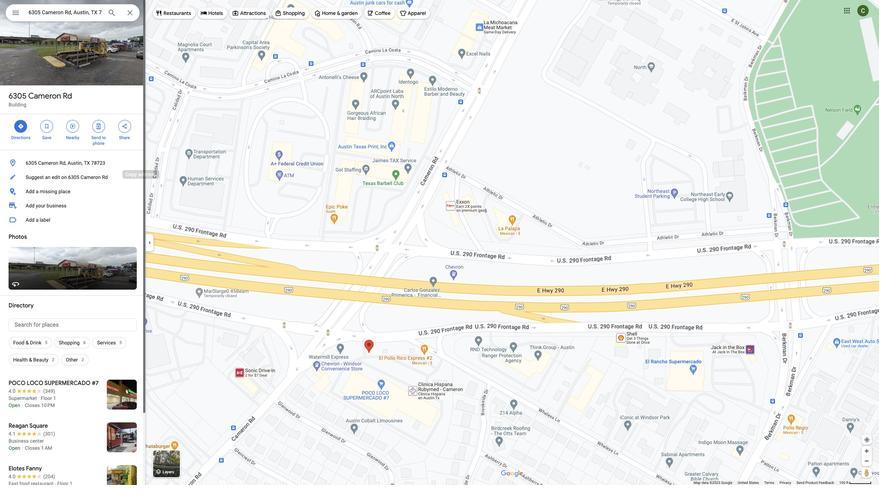 Task type: describe. For each thing, give the bounding box(es) containing it.
restaurants
[[164, 10, 191, 16]]

reagan square
[[9, 423, 48, 430]]

closes inside business center open ⋅ closes 1 am
[[25, 446, 40, 451]]

rd inside button
[[102, 175, 108, 180]]

privacy button
[[780, 481, 791, 486]]

4.0 stars 204 reviews image
[[9, 473, 55, 481]]

& for drink
[[26, 340, 29, 346]]


[[18, 123, 24, 130]]

directory
[[9, 302, 34, 310]]

6
[[83, 341, 86, 346]]

tx
[[84, 160, 90, 166]]

coffee button
[[364, 5, 395, 22]]

suggest
[[26, 175, 44, 180]]

add a label
[[26, 217, 50, 223]]

other
[[66, 357, 78, 363]]

states
[[749, 481, 759, 485]]

2 inside health & beauty 2
[[52, 358, 54, 363]]

save
[[42, 135, 51, 140]]

⋅ inside business center open ⋅ closes 1 am
[[21, 446, 24, 451]]

add for add your business
[[26, 203, 35, 209]]

supermercado
[[44, 380, 91, 387]]

other 2
[[66, 357, 84, 363]]

2 vertical spatial cameron
[[81, 175, 101, 180]]

cameron for rd,
[[38, 160, 58, 166]]

terms
[[764, 481, 774, 485]]

fanny
[[26, 466, 42, 473]]

home & garden
[[322, 10, 358, 16]]

78723
[[91, 160, 105, 166]]

add a missing place button
[[0, 185, 145, 199]]

none text field inside 6305 cameron rd main content
[[9, 319, 137, 332]]

label
[[40, 217, 50, 223]]

coffee
[[375, 10, 391, 16]]

to
[[102, 135, 106, 140]]

photos
[[9, 234, 27, 241]]

add for add a label
[[26, 217, 35, 223]]

send product feedback
[[797, 481, 834, 485]]

food
[[13, 340, 24, 346]]

google maps element
[[0, 0, 879, 486]]

suggest an edit on 6305 cameron rd
[[26, 175, 108, 180]]

a for label
[[36, 217, 38, 223]]

4.1
[[9, 431, 15, 437]]

restaurants button
[[153, 5, 195, 22]]

share
[[119, 135, 130, 140]]

services
[[97, 340, 116, 346]]

directions
[[11, 135, 30, 140]]

footer inside google maps element
[[694, 481, 840, 486]]

1
[[53, 396, 56, 402]]

united
[[738, 481, 748, 485]]

poco loco supermercado #7
[[9, 380, 99, 387]]

add your business
[[26, 203, 66, 209]]

edit
[[52, 175, 60, 180]]

shopping for shopping 6
[[59, 340, 80, 346]]

home
[[322, 10, 336, 16]]

6305 cameron rd main content
[[0, 0, 145, 486]]

terms button
[[764, 481, 774, 486]]

united states
[[738, 481, 759, 485]]

reagan
[[9, 423, 28, 430]]

attractions
[[240, 10, 266, 16]]

shopping 6
[[59, 340, 86, 346]]

6305 for rd,
[[26, 160, 37, 166]]

send for send to phone
[[91, 135, 101, 140]]

6305 Cameron Rd, Austin, TX 78723 field
[[6, 4, 140, 21]]

add a missing place
[[26, 189, 70, 195]]

suggest an edit on 6305 cameron rd button
[[0, 170, 145, 185]]

center
[[30, 439, 44, 444]]

shopping button
[[272, 5, 309, 22]]

loco
[[27, 380, 43, 387]]

rd,
[[60, 160, 66, 166]]

privacy
[[780, 481, 791, 485]]

home & garden button
[[311, 5, 362, 22]]

square
[[29, 423, 48, 430]]


[[11, 8, 20, 18]]

shopping for shopping
[[283, 10, 305, 16]]


[[69, 123, 76, 130]]

attractions button
[[229, 5, 270, 22]]

business
[[47, 203, 66, 209]]

google
[[721, 481, 733, 485]]

(301)
[[43, 431, 55, 437]]

ft
[[846, 481, 849, 485]]

map
[[694, 481, 701, 485]]

data
[[702, 481, 709, 485]]



Task type: vqa. For each thing, say whether or not it's contained in the screenshot.
Rd inside button
yes



Task type: locate. For each thing, give the bounding box(es) containing it.
your
[[36, 203, 45, 209]]

2 horizontal spatial &
[[337, 10, 340, 16]]

phone
[[93, 141, 105, 146]]

google account: christina overa  
(christinaovera9@gmail.com) image
[[858, 5, 869, 16]]

2 inside the other 2
[[82, 358, 84, 363]]

cameron down the tx
[[81, 175, 101, 180]]

5 right drink
[[45, 341, 47, 346]]

open inside supermarket · floor 1 open ⋅ closes 10 pm
[[9, 403, 20, 409]]

0 horizontal spatial shopping
[[59, 340, 80, 346]]

1 horizontal spatial 2
[[82, 358, 84, 363]]

nearby
[[66, 135, 79, 140]]

6305 inside 6305 cameron rd building
[[9, 91, 27, 101]]


[[44, 123, 50, 130]]

0 vertical spatial rd
[[63, 91, 72, 101]]

services 5
[[97, 340, 122, 346]]

rd inside 6305 cameron rd building
[[63, 91, 72, 101]]

health & beauty 2
[[13, 357, 54, 363]]

poco
[[9, 380, 25, 387]]

⋅ inside supermarket · floor 1 open ⋅ closes 10 pm
[[21, 403, 24, 409]]

6305 up building
[[9, 91, 27, 101]]

0 vertical spatial closes
[[25, 403, 40, 409]]

4.0 for elotes
[[9, 474, 15, 480]]

1 vertical spatial shopping
[[59, 340, 80, 346]]

6305
[[9, 91, 27, 101], [26, 160, 37, 166], [68, 175, 79, 180]]

missing
[[40, 189, 57, 195]]

1 a from the top
[[36, 189, 38, 195]]

open down 'business'
[[9, 446, 20, 451]]

send inside button
[[797, 481, 805, 485]]

& right food
[[26, 340, 29, 346]]

4.0 down elotes
[[9, 474, 15, 480]]

4.0 for poco
[[9, 389, 15, 394]]

&
[[337, 10, 340, 16], [26, 340, 29, 346], [29, 357, 32, 363]]

add your business link
[[0, 199, 145, 213]]

on
[[61, 175, 67, 180]]

send up phone
[[91, 135, 101, 140]]

1 vertical spatial open
[[9, 446, 20, 451]]

add left your
[[26, 203, 35, 209]]

1 vertical spatial 6305
[[26, 160, 37, 166]]

a left label
[[36, 217, 38, 223]]

1 vertical spatial &
[[26, 340, 29, 346]]

100 ft
[[840, 481, 849, 485]]

100 ft button
[[840, 481, 872, 485]]

food & drink 5
[[13, 340, 47, 346]]

1 vertical spatial closes
[[25, 446, 40, 451]]

open inside business center open ⋅ closes 1 am
[[9, 446, 20, 451]]

1 horizontal spatial rd
[[102, 175, 108, 180]]

1 vertical spatial ⋅
[[21, 446, 24, 451]]

2 open from the top
[[9, 446, 20, 451]]

open
[[9, 403, 20, 409], [9, 446, 20, 451]]

footer
[[694, 481, 840, 486]]

send inside send to phone
[[91, 135, 101, 140]]

10 pm
[[41, 403, 55, 409]]

·
[[38, 396, 39, 402]]

business center open ⋅ closes 1 am
[[9, 439, 52, 451]]

2 a from the top
[[36, 217, 38, 223]]

2 vertical spatial &
[[29, 357, 32, 363]]

©2023
[[710, 481, 720, 485]]

elotes
[[9, 466, 25, 473]]

0 vertical spatial &
[[337, 10, 340, 16]]

a left missing
[[36, 189, 38, 195]]

business
[[9, 439, 29, 444]]

2 add from the top
[[26, 203, 35, 209]]

add a label button
[[0, 213, 145, 227]]

& inside button
[[337, 10, 340, 16]]

shopping inside "button"
[[283, 10, 305, 16]]

0 horizontal spatial 2
[[52, 358, 54, 363]]

0 horizontal spatial send
[[91, 135, 101, 140]]

⋅ down supermarket
[[21, 403, 24, 409]]

closes inside supermarket · floor 1 open ⋅ closes 10 pm
[[25, 403, 40, 409]]

add for add a missing place
[[26, 189, 35, 195]]

show your location image
[[864, 437, 870, 444]]

0 vertical spatial open
[[9, 403, 20, 409]]

2 ⋅ from the top
[[21, 446, 24, 451]]

garden
[[341, 10, 358, 16]]

#7
[[92, 380, 99, 387]]

zoom out image
[[864, 459, 870, 464]]

1 horizontal spatial 5
[[119, 341, 122, 346]]

elotes fanny
[[9, 466, 42, 473]]

cameron for rd
[[28, 91, 61, 101]]

4.1 stars 301 reviews image
[[9, 431, 55, 438]]

0 vertical spatial cameron
[[28, 91, 61, 101]]

cameron
[[28, 91, 61, 101], [38, 160, 58, 166], [81, 175, 101, 180]]

(204)
[[43, 474, 55, 480]]

place
[[58, 189, 70, 195]]

1 vertical spatial send
[[797, 481, 805, 485]]

⋅
[[21, 403, 24, 409], [21, 446, 24, 451]]

1 vertical spatial cameron
[[38, 160, 58, 166]]

2 vertical spatial 6305
[[68, 175, 79, 180]]

open down supermarket
[[9, 403, 20, 409]]

0 horizontal spatial 5
[[45, 341, 47, 346]]

shopping left home
[[283, 10, 305, 16]]

send left product
[[797, 481, 805, 485]]

0 horizontal spatial rd
[[63, 91, 72, 101]]

hotels button
[[198, 5, 227, 22]]

5 inside the services 5
[[119, 341, 122, 346]]

1 open from the top
[[9, 403, 20, 409]]

2 closes from the top
[[25, 446, 40, 451]]

send product feedback button
[[797, 481, 834, 486]]

100
[[840, 481, 846, 485]]

6305 right on
[[68, 175, 79, 180]]

5
[[45, 341, 47, 346], [119, 341, 122, 346]]

⋅ down 'business'
[[21, 446, 24, 451]]

6305 cameron rd building
[[9, 91, 72, 108]]

add down suggest at the left of page
[[26, 189, 35, 195]]

6305 cameron rd, austin, tx 78723 button
[[0, 156, 145, 170]]

1 add from the top
[[26, 189, 35, 195]]

6305 cameron rd, austin, tx 78723
[[26, 160, 105, 166]]

feedback
[[819, 481, 834, 485]]

supermarket
[[9, 396, 37, 402]]

building
[[9, 102, 26, 108]]

united states button
[[738, 481, 759, 486]]

2 2 from the left
[[82, 358, 84, 363]]

zoom in image
[[864, 449, 870, 454]]

a for missing
[[36, 189, 38, 195]]

& for beauty
[[29, 357, 32, 363]]

1 vertical spatial rd
[[102, 175, 108, 180]]

map data ©2023 google
[[694, 481, 733, 485]]

footer containing map data ©2023 google
[[694, 481, 840, 486]]

1 4.0 from the top
[[9, 389, 15, 394]]

6305 for rd
[[9, 91, 27, 101]]

2 4.0 from the top
[[9, 474, 15, 480]]

 search field
[[6, 4, 140, 23]]

1 ⋅ from the top
[[21, 403, 24, 409]]

0 vertical spatial shopping
[[283, 10, 305, 16]]

None text field
[[9, 319, 137, 332]]

1 horizontal spatial send
[[797, 481, 805, 485]]

closes down ·
[[25, 403, 40, 409]]

shopping
[[283, 10, 305, 16], [59, 340, 80, 346]]

4.0 stars 349 reviews image
[[9, 388, 55, 395]]

shopping left 6
[[59, 340, 80, 346]]

send
[[91, 135, 101, 140], [797, 481, 805, 485]]

(349)
[[43, 389, 55, 394]]

cameron up an
[[38, 160, 58, 166]]

& for garden
[[337, 10, 340, 16]]

cameron inside 6305 cameron rd building
[[28, 91, 61, 101]]

1 2 from the left
[[52, 358, 54, 363]]

0 vertical spatial 4.0
[[9, 389, 15, 394]]

0 vertical spatial send
[[91, 135, 101, 140]]

none field inside '6305 cameron rd, austin, tx 78723' field
[[29, 8, 102, 17]]

0 vertical spatial ⋅
[[21, 403, 24, 409]]

0 vertical spatial a
[[36, 189, 38, 195]]

 button
[[6, 4, 26, 23]]

austin,
[[68, 160, 83, 166]]

product
[[806, 481, 818, 485]]

health
[[13, 357, 28, 363]]

0 horizontal spatial &
[[26, 340, 29, 346]]


[[121, 123, 128, 130]]

1 horizontal spatial shopping
[[283, 10, 305, 16]]

1 vertical spatial 4.0
[[9, 474, 15, 480]]

show street view coverage image
[[862, 468, 872, 478]]

collapse side panel image
[[146, 239, 154, 247]]

layers
[[163, 470, 174, 475]]

drink
[[30, 340, 41, 346]]

rd down 78723
[[102, 175, 108, 180]]

cameron up  at the left top of the page
[[28, 91, 61, 101]]

2 right the beauty
[[52, 358, 54, 363]]

2 vertical spatial add
[[26, 217, 35, 223]]

shopping inside 6305 cameron rd main content
[[59, 340, 80, 346]]

floor
[[41, 396, 52, 402]]

beauty
[[33, 357, 48, 363]]

0 vertical spatial add
[[26, 189, 35, 195]]

& right home
[[337, 10, 340, 16]]

a
[[36, 189, 38, 195], [36, 217, 38, 223]]

3 add from the top
[[26, 217, 35, 223]]

rd up 
[[63, 91, 72, 101]]

6305 up suggest at the left of page
[[26, 160, 37, 166]]

4.0
[[9, 389, 15, 394], [9, 474, 15, 480]]

4.0 down poco
[[9, 389, 15, 394]]

5 right services
[[119, 341, 122, 346]]

closes down center
[[25, 446, 40, 451]]

closes
[[25, 403, 40, 409], [25, 446, 40, 451]]

an
[[45, 175, 51, 180]]

send to phone
[[91, 135, 106, 146]]

add left label
[[26, 217, 35, 223]]

1 vertical spatial a
[[36, 217, 38, 223]]

apparel
[[408, 10, 426, 16]]

2 right other
[[82, 358, 84, 363]]

& right health in the left of the page
[[29, 357, 32, 363]]

2 5 from the left
[[119, 341, 122, 346]]

supermarket · floor 1 open ⋅ closes 10 pm
[[9, 396, 56, 409]]

1 vertical spatial add
[[26, 203, 35, 209]]

1 horizontal spatial &
[[29, 357, 32, 363]]

0 vertical spatial 6305
[[9, 91, 27, 101]]

1 5 from the left
[[45, 341, 47, 346]]

5 inside food & drink 5
[[45, 341, 47, 346]]

send for send product feedback
[[797, 481, 805, 485]]

1 closes from the top
[[25, 403, 40, 409]]

actions for 6305 cameron rd region
[[0, 114, 145, 150]]

None field
[[29, 8, 102, 17]]

1 am
[[41, 446, 52, 451]]



